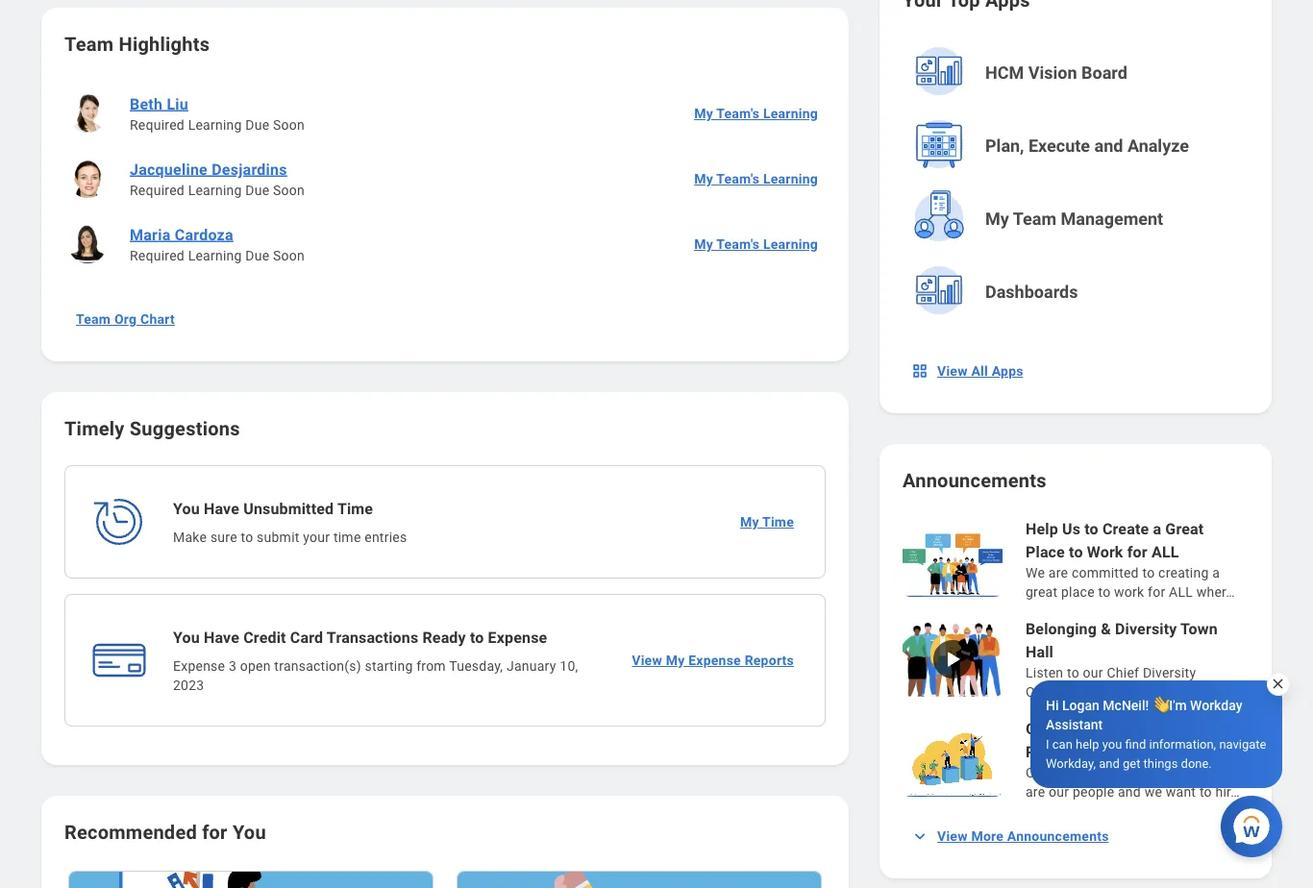 Task type: vqa. For each thing, say whether or not it's contained in the screenshot.
INBOX LARGE image
no



Task type: describe. For each thing, give the bounding box(es) containing it.
help
[[1026, 520, 1059, 538]]

2023
[[173, 677, 204, 693]]

maria cardoza button
[[122, 223, 241, 246]]

vision
[[1029, 63, 1078, 83]]

beth liu required learning due soon
[[130, 95, 305, 133]]

hcm vision board
[[986, 63, 1128, 83]]

0 horizontal spatial a
[[1153, 520, 1162, 538]]

hcm
[[986, 63, 1024, 83]]

… inside help us to create a great place to work for all we are committed to creating a great place to work for all wher …
[[1226, 584, 1235, 600]]

help us to create a great place to work for all we are committed to creating a great place to work for all wher …
[[1026, 520, 1235, 600]]

know
[[1120, 720, 1159, 738]]

team org chart
[[76, 311, 175, 327]]

org
[[114, 311, 137, 327]]

want
[[1166, 784, 1196, 800]]

officer,
[[1026, 684, 1070, 700]]

and up people
[[1082, 765, 1105, 781]]

are inside help us to create a great place to work for all we are committed to creating a great place to work for all wher …
[[1049, 565, 1068, 581]]

board
[[1082, 63, 1128, 83]]

our inside belonging & diversity town hall listen to our chief diversity officer, the executive committee …
[[1083, 665, 1104, 681]]

done.
[[1181, 756, 1212, 771]]

recommended for you list
[[57, 869, 834, 888]]

learning inside jacqueline desjardins required learning due soon
[[188, 182, 242, 198]]

belonging
[[1026, 620, 1097, 638]]

my team management
[[986, 209, 1164, 229]]

workday,
[[1046, 756, 1096, 771]]

belonging & diversity town hall listen to our chief diversity officer, the executive committee …
[[1026, 620, 1241, 700]]

execute
[[1029, 136, 1091, 156]]

my team's learning button for cardoza
[[687, 225, 826, 263]]

asset
[[1202, 765, 1236, 781]]

due for jacqueline desjardins
[[245, 182, 270, 198]]

required for maria
[[130, 248, 185, 263]]

view for view my expense reports
[[632, 653, 662, 669]]

cardoza
[[175, 225, 233, 244]]

1 vertical spatial a
[[1213, 565, 1220, 581]]

dashboards button
[[905, 258, 1251, 327]]

… inside belonging & diversity town hall listen to our chief diversity officer, the executive committee …
[[1232, 684, 1241, 700]]

wher
[[1197, 584, 1226, 600]]

soon for liu
[[273, 117, 305, 133]]

expense inside button
[[689, 653, 741, 669]]

more
[[972, 829, 1004, 845]]

plan,
[[986, 136, 1025, 156]]

sure
[[210, 529, 237, 545]]

soon for cardoza
[[273, 248, 305, 263]]

beth liu button
[[122, 92, 196, 115]]

and down most
[[1118, 784, 1141, 800]]

1 vertical spatial team
[[1013, 209, 1057, 229]]

team's for cardoza
[[717, 236, 760, 252]]

help
[[1076, 737, 1100, 751]]

team for team org chart
[[76, 311, 111, 327]]

3
[[229, 658, 237, 674]]

best
[[1051, 765, 1078, 781]]

learning inside maria cardoza required learning due soon
[[188, 248, 242, 263]]

1 horizontal spatial for
[[1128, 543, 1148, 561]]

entries
[[365, 529, 407, 545]]

most
[[1109, 765, 1140, 781]]

card
[[290, 628, 323, 647]]

information,
[[1150, 737, 1217, 751]]

view all apps
[[938, 363, 1024, 379]]

get
[[1123, 756, 1141, 771]]

team's for liu
[[717, 106, 760, 121]]

hir
[[1216, 784, 1231, 800]]

work
[[1115, 584, 1145, 600]]

learning inside beth liu required learning due soon
[[188, 117, 242, 133]]

my team's learning for cardoza
[[694, 236, 818, 252]]

mcneil!
[[1103, 698, 1149, 713]]

view my expense reports
[[632, 653, 794, 669]]

highlights
[[119, 33, 210, 55]]

transaction(s)
[[274, 658, 361, 674]]

team highlights list
[[64, 81, 826, 277]]

great
[[1166, 520, 1204, 538]]

timely suggestions
[[64, 417, 240, 440]]

to inside belonging & diversity town hall listen to our chief diversity officer, the executive committee …
[[1067, 665, 1080, 681]]

people
[[1073, 784, 1115, 800]]

you have unsubmitted time
[[173, 500, 373, 518]]

2 vertical spatial for
[[202, 821, 228, 844]]

0 vertical spatial all
[[1152, 543, 1179, 561]]

to down committed
[[1099, 584, 1111, 600]]

committed
[[1072, 565, 1139, 581]]

time
[[334, 529, 361, 545]]

hcm vision board button
[[905, 38, 1251, 108]]

view all apps button
[[903, 352, 1035, 390]]

logan
[[1063, 698, 1100, 713]]

1 good from the left
[[1026, 720, 1063, 738]]

our
[[1026, 765, 1048, 781]]

2 good from the left
[[1163, 720, 1200, 738]]

place
[[1062, 584, 1095, 600]]

my team's learning button for liu
[[687, 94, 826, 133]]

starting
[[365, 658, 413, 674]]

all
[[972, 363, 988, 379]]

submit
[[257, 529, 300, 545]]

due for beth liu
[[245, 117, 270, 133]]

place
[[1026, 543, 1065, 561]]

hall
[[1026, 643, 1054, 661]]

analyze
[[1128, 136, 1189, 156]]

from
[[417, 658, 446, 674]]

to up tuesday,
[[470, 628, 484, 647]]

jacqueline desjardins button
[[122, 158, 295, 181]]

unsubmitted
[[243, 500, 334, 518]]

have for credit
[[204, 628, 239, 647]]

liu
[[167, 95, 188, 113]]

announcements element
[[903, 517, 1249, 802]]

powerful
[[1144, 765, 1198, 781]]



Task type: locate. For each thing, give the bounding box(es) containing it.
to up work
[[1143, 565, 1155, 581]]

due for maria cardoza
[[245, 248, 270, 263]]

for right work
[[1148, 584, 1166, 600]]

people down logan
[[1067, 720, 1116, 738]]

1 team's from the top
[[717, 106, 760, 121]]

2 horizontal spatial expense
[[689, 653, 741, 669]]

hi
[[1046, 698, 1059, 713]]

3 required from the top
[[130, 248, 185, 263]]

creating
[[1159, 565, 1209, 581]]

i'm
[[1170, 698, 1187, 713]]

due down desjardins
[[245, 182, 270, 198]]

chart
[[140, 311, 175, 327]]

executive
[[1097, 684, 1156, 700]]

team for team highlights
[[64, 33, 114, 55]]

1 vertical spatial my team's learning
[[694, 171, 818, 187]]

dashboards
[[986, 282, 1078, 302]]

our inside good people know good people our best and most powerful asset are our people and we want to hir …
[[1049, 784, 1069, 800]]

1 vertical spatial have
[[204, 628, 239, 647]]

are inside good people know good people our best and most powerful asset are our people and we want to hir …
[[1026, 784, 1046, 800]]

1 horizontal spatial time
[[763, 514, 794, 530]]

to right the sure
[[241, 529, 253, 545]]

0 vertical spatial people
[[1067, 720, 1116, 738]]

3 my team's learning from the top
[[694, 236, 818, 252]]

0 horizontal spatial good
[[1026, 720, 1063, 738]]

we
[[1026, 565, 1045, 581]]

diversity
[[1115, 620, 1177, 638], [1143, 665, 1196, 681]]

1 vertical spatial my team's learning button
[[687, 160, 826, 198]]

1 horizontal spatial are
[[1049, 565, 1068, 581]]

0 vertical spatial a
[[1153, 520, 1162, 538]]

view right 10, at the left
[[632, 653, 662, 669]]

team left highlights
[[64, 33, 114, 55]]

and left analyze
[[1095, 136, 1124, 156]]

1 my team's learning from the top
[[694, 106, 818, 121]]

👋
[[1153, 698, 1166, 713]]

soon inside maria cardoza required learning due soon
[[273, 248, 305, 263]]

all
[[1152, 543, 1179, 561], [1169, 584, 1193, 600]]

view right chevron down small image at bottom
[[938, 829, 968, 845]]

find
[[1126, 737, 1146, 751]]

chief
[[1107, 665, 1140, 681]]

open
[[240, 658, 271, 674]]

team left org
[[76, 311, 111, 327]]

people up our
[[1026, 743, 1075, 761]]

recommended
[[64, 821, 197, 844]]

1 vertical spatial people
[[1026, 743, 1075, 761]]

to
[[1085, 520, 1099, 538], [241, 529, 253, 545], [1069, 543, 1083, 561], [1143, 565, 1155, 581], [1099, 584, 1111, 600], [470, 628, 484, 647], [1067, 665, 1080, 681], [1200, 784, 1212, 800]]

my team management button
[[905, 185, 1251, 254]]

required for beth
[[130, 117, 185, 133]]

ready
[[423, 628, 466, 647]]

announcements up help
[[903, 469, 1047, 492]]

media play image
[[941, 648, 964, 671]]

&
[[1101, 620, 1111, 638]]

due inside maria cardoza required learning due soon
[[245, 248, 270, 263]]

plan, execute and analyze button
[[905, 112, 1251, 181]]

to inside good people know good people our best and most powerful asset are our people and we want to hir …
[[1200, 784, 1212, 800]]

expense left "reports"
[[689, 653, 741, 669]]

1 vertical spatial team's
[[717, 171, 760, 187]]

and
[[1095, 136, 1124, 156], [1099, 756, 1120, 771], [1082, 765, 1105, 781], [1118, 784, 1141, 800]]

you
[[173, 500, 200, 518], [173, 628, 200, 647], [233, 821, 266, 844]]

team up dashboards
[[1013, 209, 1057, 229]]

to up the
[[1067, 665, 1080, 681]]

january
[[507, 658, 556, 674]]

good down i'm
[[1163, 720, 1200, 738]]

expense up 2023
[[173, 658, 225, 674]]

my team's learning for liu
[[694, 106, 818, 121]]

you for you have credit card transactions ready to expense
[[173, 628, 200, 647]]

required down "maria"
[[130, 248, 185, 263]]

make
[[173, 529, 207, 545]]

… inside good people know good people our best and most powerful asset are our people and we want to hir …
[[1231, 784, 1240, 800]]

diversity up committee
[[1143, 665, 1196, 681]]

required for jacqueline
[[130, 182, 185, 198]]

expense up january
[[488, 628, 547, 647]]

and inside hi logan mcneil! 👋 i'm workday assistant i can help you find information, navigate workday, and get things done.
[[1099, 756, 1120, 771]]

due
[[245, 117, 270, 133], [245, 182, 270, 198], [245, 248, 270, 263]]

1 due from the top
[[245, 117, 270, 133]]

2 required from the top
[[130, 182, 185, 198]]

my team's learning for desjardins
[[694, 171, 818, 187]]

2 soon from the top
[[273, 182, 305, 198]]

learning
[[763, 106, 818, 121], [188, 117, 242, 133], [763, 171, 818, 187], [188, 182, 242, 198], [763, 236, 818, 252], [188, 248, 242, 263]]

view more announcements
[[938, 829, 1109, 845]]

town
[[1181, 620, 1218, 638]]

1 vertical spatial diversity
[[1143, 665, 1196, 681]]

create
[[1103, 520, 1149, 538]]

0 vertical spatial due
[[245, 117, 270, 133]]

and inside 'plan, execute and analyze' button
[[1095, 136, 1124, 156]]

are right we
[[1049, 565, 1068, 581]]

can
[[1053, 737, 1073, 751]]

1 required from the top
[[130, 117, 185, 133]]

required inside beth liu required learning due soon
[[130, 117, 185, 133]]

x image
[[1271, 677, 1286, 691]]

beth
[[130, 95, 163, 113]]

team's for desjardins
[[717, 171, 760, 187]]

things
[[1144, 756, 1178, 771]]

2 team's from the top
[[717, 171, 760, 187]]

all down creating
[[1169, 584, 1193, 600]]

2 vertical spatial required
[[130, 248, 185, 263]]

and down "you"
[[1099, 756, 1120, 771]]

1 horizontal spatial good
[[1163, 720, 1200, 738]]

0 horizontal spatial are
[[1026, 784, 1046, 800]]

2 due from the top
[[245, 182, 270, 198]]

soon inside beth liu required learning due soon
[[273, 117, 305, 133]]

great
[[1026, 584, 1058, 600]]

1 horizontal spatial expense
[[488, 628, 547, 647]]

credit
[[243, 628, 286, 647]]

a up wher
[[1213, 565, 1220, 581]]

2 horizontal spatial for
[[1148, 584, 1166, 600]]

a left great
[[1153, 520, 1162, 538]]

1 vertical spatial required
[[130, 182, 185, 198]]

2 my team's learning button from the top
[[687, 160, 826, 198]]

2 vertical spatial my team's learning
[[694, 236, 818, 252]]

suggestions
[[130, 417, 240, 440]]

have for unsubmitted
[[204, 500, 239, 518]]

jacqueline
[[130, 160, 208, 178]]

people
[[1067, 720, 1116, 738], [1026, 743, 1075, 761]]

announcements down people
[[1008, 829, 1109, 845]]

due inside beth liu required learning due soon
[[245, 117, 270, 133]]

0 vertical spatial my team's learning
[[694, 106, 818, 121]]

2 vertical spatial team's
[[717, 236, 760, 252]]

the
[[1074, 684, 1093, 700]]

due up desjardins
[[245, 117, 270, 133]]

us
[[1063, 520, 1081, 538]]

0 vertical spatial diversity
[[1115, 620, 1177, 638]]

team's
[[717, 106, 760, 121], [717, 171, 760, 187], [717, 236, 760, 252]]

1 vertical spatial …
[[1232, 684, 1241, 700]]

0 vertical spatial you
[[173, 500, 200, 518]]

listen
[[1026, 665, 1064, 681]]

1 vertical spatial our
[[1049, 784, 1069, 800]]

0 horizontal spatial expense
[[173, 658, 225, 674]]

you
[[1103, 737, 1123, 751]]

2 vertical spatial …
[[1231, 784, 1240, 800]]

my team's learning button for desjardins
[[687, 160, 826, 198]]

good down hi
[[1026, 720, 1063, 738]]

my time
[[740, 514, 794, 530]]

have up the sure
[[204, 500, 239, 518]]

my
[[694, 106, 713, 121], [694, 171, 713, 187], [986, 209, 1009, 229], [694, 236, 713, 252], [740, 514, 759, 530], [666, 653, 685, 669]]

committee
[[1160, 684, 1228, 700]]

workday
[[1191, 698, 1243, 713]]

0 vertical spatial announcements
[[903, 469, 1047, 492]]

1 vertical spatial announcements
[[1008, 829, 1109, 845]]

hi logan mcneil! 👋 i'm workday assistant i can help you find information, navigate workday, and get things done.
[[1046, 698, 1267, 771]]

to down us
[[1069, 543, 1083, 561]]

have
[[204, 500, 239, 518], [204, 628, 239, 647]]

time inside my time "button"
[[763, 514, 794, 530]]

2 vertical spatial view
[[938, 829, 968, 845]]

my inside "button"
[[740, 514, 759, 530]]

announcements inside button
[[1008, 829, 1109, 845]]

our down 'best'
[[1049, 784, 1069, 800]]

nbox image
[[911, 362, 930, 381]]

recommended for you
[[64, 821, 266, 844]]

due inside jacqueline desjardins required learning due soon
[[245, 182, 270, 198]]

required
[[130, 117, 185, 133], [130, 182, 185, 198], [130, 248, 185, 263]]

timely
[[64, 417, 125, 440]]

3 soon from the top
[[273, 248, 305, 263]]

3 due from the top
[[245, 248, 270, 263]]

2 vertical spatial team
[[76, 311, 111, 327]]

work
[[1087, 543, 1124, 561]]

2 vertical spatial my team's learning button
[[687, 225, 826, 263]]

1 my team's learning button from the top
[[687, 94, 826, 133]]

for down create
[[1128, 543, 1148, 561]]

for
[[1128, 543, 1148, 561], [1148, 584, 1166, 600], [202, 821, 228, 844]]

1 vertical spatial are
[[1026, 784, 1046, 800]]

plan, execute and analyze
[[986, 136, 1189, 156]]

are down our
[[1026, 784, 1046, 800]]

1 vertical spatial for
[[1148, 584, 1166, 600]]

0 vertical spatial have
[[204, 500, 239, 518]]

good
[[1026, 720, 1063, 738], [1163, 720, 1200, 738]]

navigate
[[1220, 737, 1267, 751]]

3 my team's learning button from the top
[[687, 225, 826, 263]]

my time button
[[733, 503, 802, 541]]

0 vertical spatial …
[[1226, 584, 1235, 600]]

2 vertical spatial soon
[[273, 248, 305, 263]]

due down jacqueline desjardins required learning due soon on the top of page
[[245, 248, 270, 263]]

0 vertical spatial team
[[64, 33, 114, 55]]

0 vertical spatial required
[[130, 117, 185, 133]]

view left all on the top
[[938, 363, 968, 379]]

make sure to submit your time entries
[[173, 529, 407, 545]]

0 vertical spatial team's
[[717, 106, 760, 121]]

i
[[1046, 737, 1050, 751]]

soon inside jacqueline desjardins required learning due soon
[[273, 182, 305, 198]]

0 horizontal spatial for
[[202, 821, 228, 844]]

1 vertical spatial you
[[173, 628, 200, 647]]

expense 3 open transaction(s) starting from tuesday, january 10, 2023
[[173, 658, 578, 693]]

0 vertical spatial soon
[[273, 117, 305, 133]]

1 have from the top
[[204, 500, 239, 518]]

for right recommended
[[202, 821, 228, 844]]

have up 3
[[204, 628, 239, 647]]

1 vertical spatial due
[[245, 182, 270, 198]]

our up the
[[1083, 665, 1104, 681]]

0 vertical spatial my team's learning button
[[687, 94, 826, 133]]

1 soon from the top
[[273, 117, 305, 133]]

2 my team's learning from the top
[[694, 171, 818, 187]]

maria
[[130, 225, 171, 244]]

0 vertical spatial for
[[1128, 543, 1148, 561]]

2 have from the top
[[204, 628, 239, 647]]

2 vertical spatial you
[[233, 821, 266, 844]]

required inside maria cardoza required learning due soon
[[130, 248, 185, 263]]

soon for desjardins
[[273, 182, 305, 198]]

you have credit card transactions ready to expense
[[173, 628, 547, 647]]

diversity right &
[[1115, 620, 1177, 638]]

time
[[337, 500, 373, 518], [763, 514, 794, 530]]

0 vertical spatial are
[[1049, 565, 1068, 581]]

1 vertical spatial view
[[632, 653, 662, 669]]

required down jacqueline
[[130, 182, 185, 198]]

required down beth liu "button"
[[130, 117, 185, 133]]

transactions
[[327, 628, 419, 647]]

1 horizontal spatial a
[[1213, 565, 1220, 581]]

2 vertical spatial due
[[245, 248, 270, 263]]

we
[[1145, 784, 1163, 800]]

1 vertical spatial all
[[1169, 584, 1193, 600]]

good people know good people our best and most powerful asset are our people and we want to hir …
[[1026, 720, 1240, 800]]

to right us
[[1085, 520, 1099, 538]]

1 horizontal spatial our
[[1083, 665, 1104, 681]]

all up creating
[[1152, 543, 1179, 561]]

apps
[[992, 363, 1024, 379]]

0 horizontal spatial our
[[1049, 784, 1069, 800]]

chevron down small image
[[911, 827, 930, 846]]

1 vertical spatial soon
[[273, 182, 305, 198]]

to left hir
[[1200, 784, 1212, 800]]

view for view all apps
[[938, 363, 968, 379]]

you for you have unsubmitted time
[[173, 500, 200, 518]]

0 vertical spatial view
[[938, 363, 968, 379]]

0 horizontal spatial time
[[337, 500, 373, 518]]

3 team's from the top
[[717, 236, 760, 252]]

team org chart button
[[68, 300, 183, 338]]

expense inside expense 3 open transaction(s) starting from tuesday, january 10, 2023
[[173, 658, 225, 674]]

0 vertical spatial our
[[1083, 665, 1104, 681]]

jacqueline desjardins required learning due soon
[[130, 160, 305, 198]]

required inside jacqueline desjardins required learning due soon
[[130, 182, 185, 198]]

tuesday,
[[449, 658, 503, 674]]

view for view more announcements
[[938, 829, 968, 845]]



